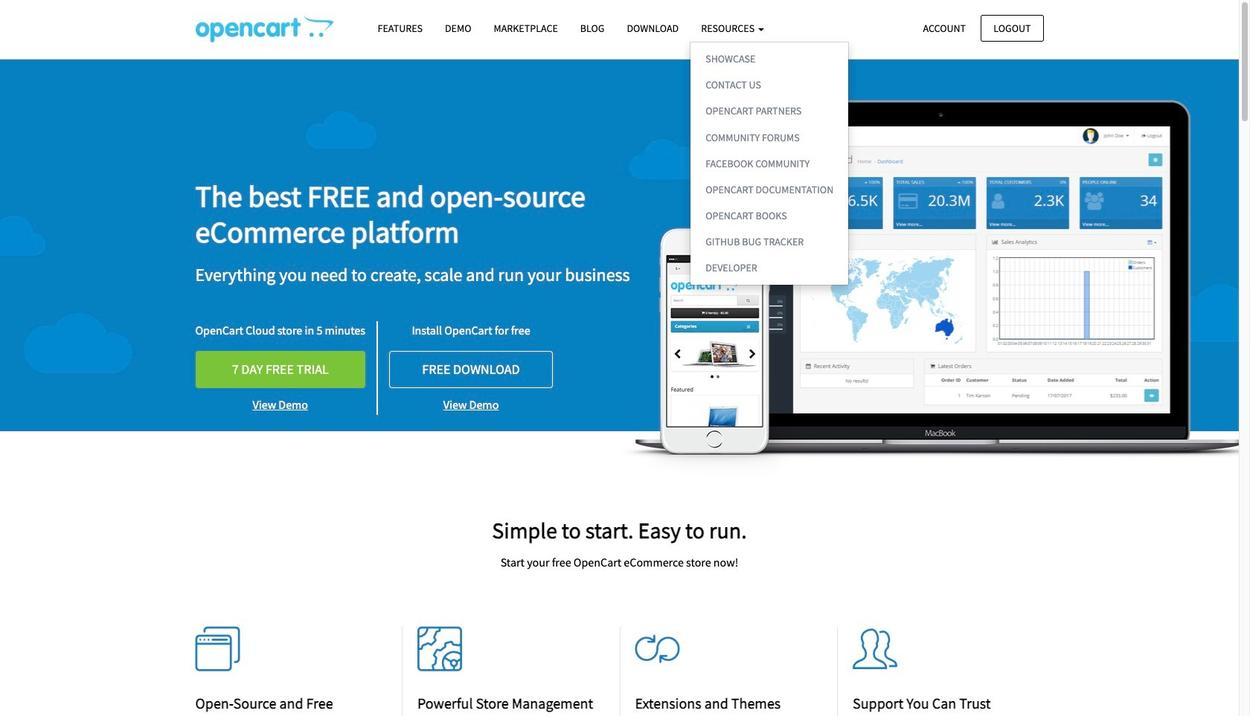 Task type: locate. For each thing, give the bounding box(es) containing it.
opencart - open source shopping cart solution image
[[195, 16, 333, 42]]



Task type: vqa. For each thing, say whether or not it's contained in the screenshot.
opencart - open source shopping cart solution image on the top left of the page
yes



